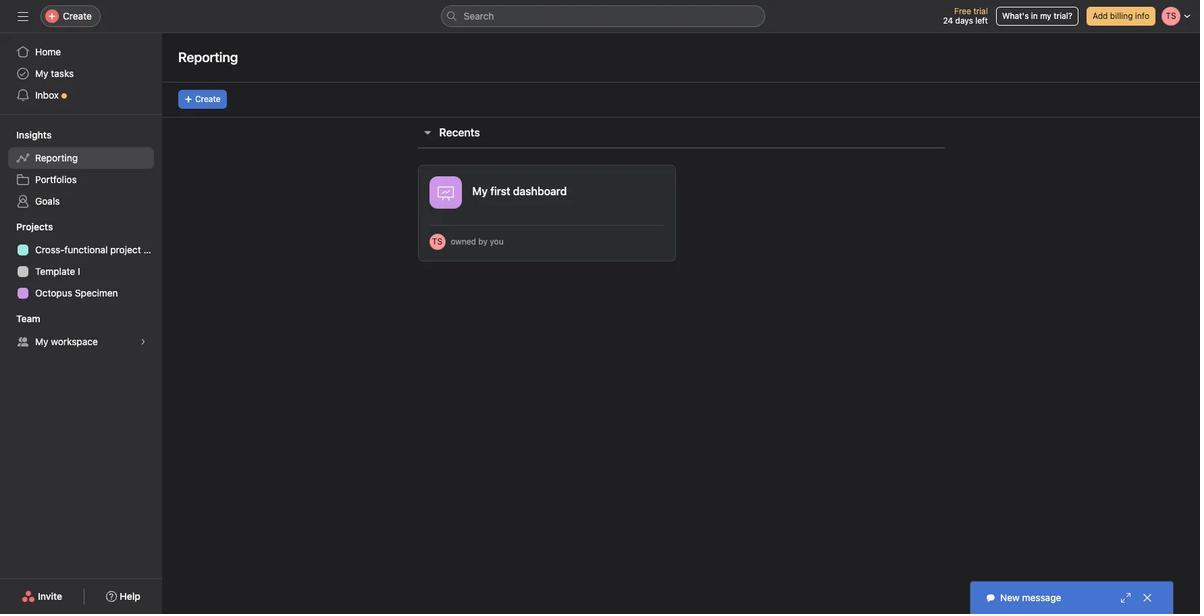 Task type: describe. For each thing, give the bounding box(es) containing it.
insights
[[16, 129, 52, 141]]

search button
[[441, 5, 765, 27]]

you
[[490, 236, 504, 247]]

trial
[[974, 6, 988, 16]]

free
[[955, 6, 972, 16]]

billing
[[1111, 11, 1133, 21]]

show options image
[[652, 178, 662, 189]]

template i
[[35, 266, 80, 277]]

by
[[479, 236, 488, 247]]

1 vertical spatial create button
[[178, 90, 227, 109]]

specimen
[[75, 287, 118, 299]]

teams element
[[0, 307, 162, 355]]

plan
[[144, 244, 162, 255]]

add
[[1093, 11, 1108, 21]]

my
[[1041, 11, 1052, 21]]

projects
[[16, 221, 53, 232]]

search
[[464, 10, 494, 22]]

trial?
[[1054, 11, 1073, 21]]

my for my first dashboard
[[473, 185, 488, 197]]

what's
[[1003, 11, 1029, 21]]

first dashboard
[[491, 185, 567, 197]]

octopus
[[35, 287, 72, 299]]

my for my workspace
[[35, 336, 48, 347]]

invite button
[[13, 584, 71, 609]]

project
[[110, 244, 141, 255]]

reporting link
[[8, 147, 154, 169]]

new message
[[1001, 592, 1062, 603]]

reporting inside insights "element"
[[35, 152, 78, 164]]

inbox
[[35, 89, 59, 101]]

owned by you
[[451, 236, 504, 247]]

home
[[35, 46, 61, 57]]

my first dashboard
[[473, 185, 567, 197]]

add billing info
[[1093, 11, 1150, 21]]

portfolios link
[[8, 169, 154, 191]]

days
[[956, 16, 974, 26]]

template
[[35, 266, 75, 277]]

free trial 24 days left
[[944, 6, 988, 26]]

my workspace link
[[8, 331, 154, 353]]

collapse task list for the section recents image
[[422, 127, 433, 138]]

expand new message image
[[1121, 593, 1132, 603]]

my for my tasks
[[35, 68, 48, 79]]



Task type: vqa. For each thing, say whether or not it's contained in the screenshot.
workspace
yes



Task type: locate. For each thing, give the bounding box(es) containing it.
functional
[[64, 244, 108, 255]]

1 vertical spatial reporting
[[35, 152, 78, 164]]

add billing info button
[[1087, 7, 1156, 26]]

info
[[1136, 11, 1150, 21]]

team
[[16, 313, 40, 324]]

workspace
[[51, 336, 98, 347]]

my down team
[[35, 336, 48, 347]]

my workspace
[[35, 336, 98, 347]]

my right report image
[[473, 185, 488, 197]]

0 vertical spatial my
[[35, 68, 48, 79]]

template i link
[[8, 261, 154, 282]]

inbox link
[[8, 84, 154, 106]]

0 vertical spatial reporting
[[178, 49, 238, 65]]

portfolios
[[35, 174, 77, 185]]

cross-functional project plan link
[[8, 239, 162, 261]]

home link
[[8, 41, 154, 63]]

ts
[[432, 236, 443, 247]]

1 horizontal spatial reporting
[[178, 49, 238, 65]]

my
[[35, 68, 48, 79], [473, 185, 488, 197], [35, 336, 48, 347]]

left
[[976, 16, 988, 26]]

global element
[[0, 33, 162, 114]]

help
[[120, 591, 140, 602]]

recents
[[440, 126, 480, 139]]

1 vertical spatial create
[[195, 94, 221, 104]]

reporting
[[178, 49, 238, 65], [35, 152, 78, 164]]

1 horizontal spatial create
[[195, 94, 221, 104]]

insights element
[[0, 123, 162, 215]]

octopus specimen link
[[8, 282, 154, 304]]

tasks
[[51, 68, 74, 79]]

1 vertical spatial my
[[473, 185, 488, 197]]

my tasks
[[35, 68, 74, 79]]

octopus specimen
[[35, 287, 118, 299]]

toggle dashboard starred status image
[[631, 180, 640, 188]]

my tasks link
[[8, 63, 154, 84]]

2 vertical spatial my
[[35, 336, 48, 347]]

0 vertical spatial create button
[[41, 5, 101, 27]]

hide sidebar image
[[18, 11, 28, 22]]

my inside teams element
[[35, 336, 48, 347]]

cross-functional project plan
[[35, 244, 162, 255]]

0 horizontal spatial reporting
[[35, 152, 78, 164]]

cross-
[[35, 244, 64, 255]]

1 horizontal spatial create button
[[178, 90, 227, 109]]

invite
[[38, 591, 62, 602]]

projects button
[[0, 220, 53, 234]]

goals link
[[8, 191, 154, 212]]

what's in my trial?
[[1003, 11, 1073, 21]]

goals
[[35, 195, 60, 207]]

what's in my trial? button
[[997, 7, 1079, 26]]

insights button
[[0, 128, 52, 142]]

create button
[[41, 5, 101, 27], [178, 90, 227, 109]]

my left tasks at left top
[[35, 68, 48, 79]]

close image
[[1143, 593, 1153, 603]]

create
[[63, 10, 92, 22], [195, 94, 221, 104]]

see details, my workspace image
[[139, 338, 147, 346]]

my inside global element
[[35, 68, 48, 79]]

help button
[[97, 584, 149, 609]]

0 vertical spatial create
[[63, 10, 92, 22]]

0 horizontal spatial create button
[[41, 5, 101, 27]]

0 horizontal spatial create
[[63, 10, 92, 22]]

i
[[78, 266, 80, 277]]

in
[[1032, 11, 1038, 21]]

owned
[[451, 236, 476, 247]]

24
[[944, 16, 954, 26]]

search list box
[[441, 5, 765, 27]]

team button
[[0, 312, 40, 326]]

report image
[[437, 184, 454, 201]]

projects element
[[0, 215, 162, 307]]



